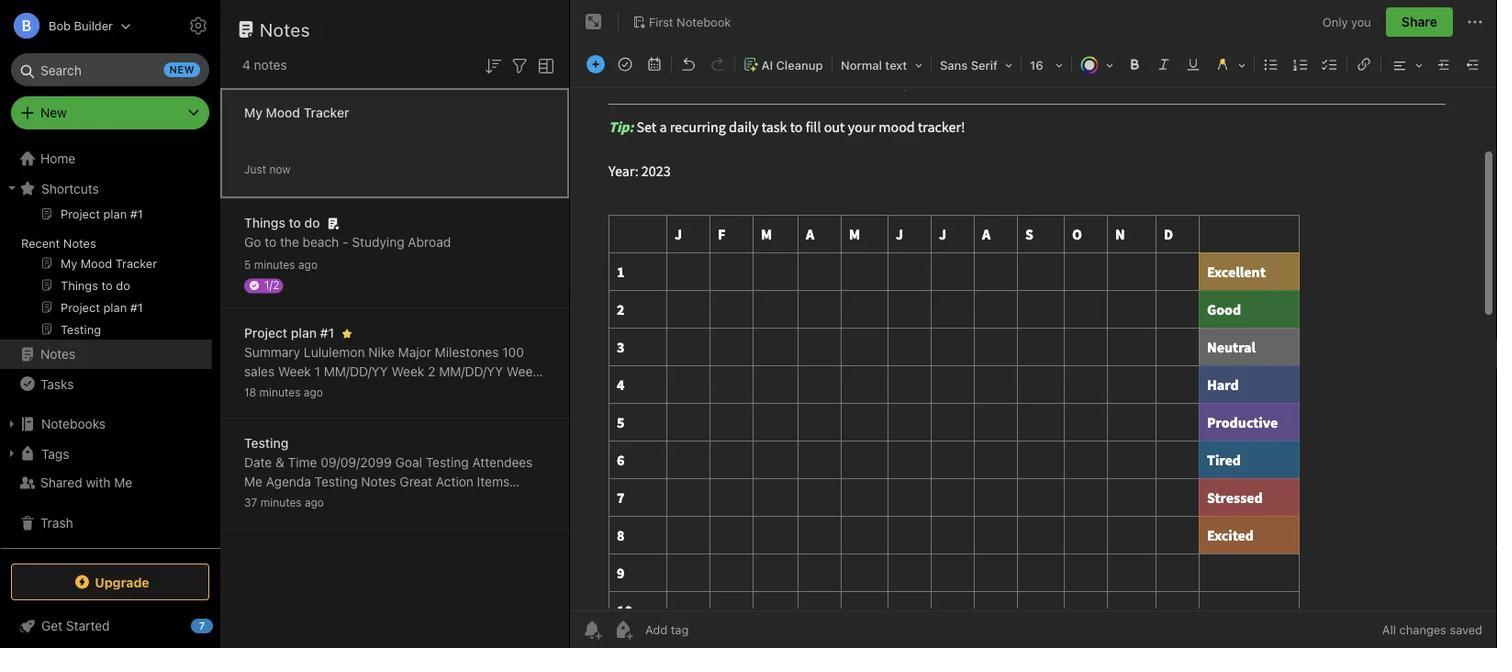 Task type: describe. For each thing, give the bounding box(es) containing it.
first
[[649, 15, 674, 29]]

tasks
[[40, 376, 74, 391]]

upgrade button
[[11, 564, 209, 600]]

just now
[[244, 163, 291, 176]]

0 horizontal spatial 1
[[315, 364, 320, 379]]

things to do
[[244, 215, 320, 230]]

task image
[[612, 51, 638, 77]]

changes
[[1400, 623, 1447, 637]]

ai cleanup button
[[737, 51, 830, 78]]

ai cleanup
[[762, 58, 823, 72]]

project plan #1
[[244, 325, 334, 341]]

all
[[1383, 623, 1397, 637]]

0 horizontal spatial 2
[[382, 403, 390, 418]]

2 horizontal spatial 4
[[466, 403, 474, 418]]

ago for project plan #1
[[304, 386, 323, 399]]

mm/dd/yy down major
[[371, 383, 436, 398]]

1 horizontal spatial testing
[[315, 474, 358, 489]]

week up the "18 minutes ago"
[[278, 364, 311, 379]]

notes inside group
[[63, 236, 96, 250]]

home
[[40, 151, 76, 166]]

my
[[244, 105, 263, 120]]

new search field
[[24, 53, 200, 86]]

me inside date & time 09/09/2099 goal testing attendees me agenda testing notes great action items assignee status clean up meeting notes send out meeting notes and actio...
[[244, 474, 263, 489]]

do
[[304, 215, 320, 230]]

tags button
[[0, 439, 212, 468]]

bold image
[[1122, 51, 1148, 77]]

all changes saved
[[1383, 623, 1483, 637]]

lululemon
[[304, 345, 365, 360]]

5 minutes ago
[[244, 258, 318, 271]]

get
[[41, 618, 63, 634]]

note window element
[[570, 0, 1498, 648]]

checklist image
[[1318, 51, 1343, 77]]

the
[[280, 235, 299, 250]]

great
[[400, 474, 432, 489]]

mm/dd/yy down lululemon
[[324, 364, 388, 379]]

4 notes
[[242, 57, 287, 73]]

le...
[[478, 403, 503, 418]]

Insert field
[[582, 51, 610, 77]]

1 vertical spatial notes
[[450, 494, 484, 509]]

notes link
[[0, 340, 212, 369]]

1 vertical spatial testing
[[426, 455, 469, 470]]

1 horizontal spatial 3
[[424, 403, 432, 418]]

5 inside summary lululemon nike major milestones 100 sales week 1 mm/dd/yy week 2 mm/dd/yy week 3 mm/dd/yy week 4 mm/dd/yy week 5 mm/dd/yy task 1 task 2 task 3 task 4 le...
[[475, 383, 483, 398]]

normal
[[841, 58, 882, 72]]

shortcuts button
[[0, 174, 212, 203]]

0 vertical spatial notes
[[254, 57, 287, 73]]

builder
[[74, 19, 113, 33]]

sans
[[940, 58, 968, 72]]

minutes for project plan #1
[[259, 386, 301, 399]]

first notebook button
[[626, 9, 738, 35]]

shared
[[40, 475, 82, 490]]

0 vertical spatial ago
[[298, 258, 318, 271]]

project
[[244, 325, 287, 341]]

tasks button
[[0, 369, 212, 398]]

and
[[332, 513, 354, 528]]

saved
[[1450, 623, 1483, 637]]

with
[[86, 475, 111, 490]]

0 vertical spatial 2
[[428, 364, 436, 379]]

Sort options field
[[482, 53, 504, 77]]

to for go
[[265, 235, 277, 250]]

clean
[[343, 494, 377, 509]]

week down major
[[392, 364, 424, 379]]

only you
[[1323, 15, 1372, 29]]

mm/dd/yy down the "18 minutes ago"
[[244, 403, 308, 418]]

normal text
[[841, 58, 907, 72]]

Alignment field
[[1384, 51, 1430, 78]]

summary
[[244, 345, 300, 360]]

to for things
[[289, 215, 301, 230]]

expand tags image
[[5, 446, 19, 461]]

items
[[477, 474, 510, 489]]

share
[[1402, 14, 1438, 29]]

send
[[487, 494, 517, 509]]

text
[[885, 58, 907, 72]]

share button
[[1386, 7, 1453, 37]]

shared with me
[[40, 475, 132, 490]]

recent
[[21, 236, 60, 250]]

Note Editor text field
[[570, 88, 1498, 611]]

notes inside date & time 09/09/2099 goal testing attendees me agenda testing notes great action items assignee status clean up meeting notes send out meeting notes and actio...
[[361, 474, 396, 489]]

nike
[[368, 345, 395, 360]]

add a reminder image
[[581, 619, 603, 641]]

ai
[[762, 58, 773, 72]]

upgrade
[[95, 575, 149, 590]]

trash
[[40, 516, 73, 531]]

week down lululemon
[[323, 383, 356, 398]]

Font color field
[[1074, 51, 1120, 78]]

time
[[288, 455, 317, 470]]

recent notes group
[[0, 203, 212, 347]]

attendees
[[472, 455, 533, 470]]

new
[[169, 64, 195, 76]]

go
[[244, 235, 261, 250]]

-
[[343, 235, 348, 250]]

new
[[40, 105, 67, 120]]

serif
[[971, 58, 998, 72]]

agenda
[[266, 474, 311, 489]]



Task type: locate. For each thing, give the bounding box(es) containing it.
2 down major
[[428, 364, 436, 379]]

2 vertical spatial 4
[[466, 403, 474, 418]]

0 vertical spatial meeting
[[399, 494, 447, 509]]

2 vertical spatial notes
[[296, 513, 329, 528]]

16
[[1030, 58, 1044, 72]]

plan
[[291, 325, 317, 341]]

ago down lululemon
[[304, 386, 323, 399]]

notes up 'mood'
[[254, 57, 287, 73]]

tree
[[0, 144, 220, 549]]

mm/dd/yy
[[324, 364, 388, 379], [439, 364, 503, 379], [256, 383, 320, 398], [371, 383, 436, 398], [244, 403, 308, 418]]

week
[[278, 364, 311, 379], [392, 364, 424, 379], [507, 364, 540, 379], [323, 383, 356, 398], [439, 383, 472, 398]]

summary lululemon nike major milestones 100 sales week 1 mm/dd/yy week 2 mm/dd/yy week 3 mm/dd/yy week 4 mm/dd/yy week 5 mm/dd/yy task 1 task 2 task 3 task 4 le...
[[244, 345, 540, 418]]

minutes down agenda
[[261, 496, 302, 509]]

date & time 09/09/2099 goal testing attendees me agenda testing notes great action items assignee status clean up meeting notes send out meeting notes and actio...
[[244, 455, 540, 528]]

3
[[244, 383, 252, 398], [424, 403, 432, 418]]

home link
[[0, 144, 220, 174]]

notebook
[[677, 15, 731, 29]]

Heading level field
[[835, 51, 929, 78]]

expand note image
[[583, 11, 605, 33]]

0 horizontal spatial 5
[[244, 258, 251, 271]]

recent notes
[[21, 236, 96, 250]]

4 up my
[[242, 57, 251, 73]]

0 vertical spatial 3
[[244, 383, 252, 398]]

week down 100
[[507, 364, 540, 379]]

notes down status
[[296, 513, 329, 528]]

Search text field
[[24, 53, 196, 86]]

4 left le...
[[466, 403, 474, 418]]

Highlight field
[[1208, 51, 1252, 78]]

task up goal
[[393, 403, 421, 418]]

action
[[436, 474, 474, 489]]

0 vertical spatial testing
[[244, 436, 289, 451]]

italic image
[[1151, 51, 1177, 77]]

0 horizontal spatial meeting
[[244, 513, 292, 528]]

7
[[199, 620, 205, 632]]

tracker
[[304, 105, 349, 120]]

to
[[289, 215, 301, 230], [265, 235, 277, 250]]

100
[[502, 345, 524, 360]]

major
[[398, 345, 431, 360]]

abroad
[[408, 235, 451, 250]]

status
[[302, 494, 340, 509]]

0 vertical spatial to
[[289, 215, 301, 230]]

shared with me link
[[0, 468, 212, 498]]

0 horizontal spatial 3
[[244, 383, 252, 398]]

1 horizontal spatial to
[[289, 215, 301, 230]]

1 horizontal spatial 4
[[360, 383, 368, 398]]

View options field
[[531, 53, 557, 77]]

cleanup
[[776, 58, 823, 72]]

shortcuts
[[41, 181, 99, 196]]

1 vertical spatial 1
[[342, 403, 348, 418]]

more actions image
[[1464, 11, 1487, 33]]

me right with
[[114, 475, 132, 490]]

0 vertical spatial 5
[[244, 258, 251, 271]]

1 vertical spatial 3
[[424, 403, 432, 418]]

new button
[[11, 96, 209, 129]]

5 down the go
[[244, 258, 251, 271]]

notes up up
[[361, 474, 396, 489]]

minutes down sales on the bottom of page
[[259, 386, 301, 399]]

only
[[1323, 15, 1348, 29]]

indent image
[[1431, 51, 1457, 77]]

click to collapse image
[[213, 614, 227, 636]]

tags
[[41, 446, 69, 461]]

ago
[[298, 258, 318, 271], [304, 386, 323, 399], [305, 496, 324, 509]]

notes
[[254, 57, 287, 73], [450, 494, 484, 509], [296, 513, 329, 528]]

More actions field
[[1464, 7, 1487, 37]]

mood
[[266, 105, 300, 120]]

2 task from the left
[[352, 403, 379, 418]]

milestones
[[435, 345, 499, 360]]

2 down nike
[[382, 403, 390, 418]]

1 horizontal spatial notes
[[296, 513, 329, 528]]

sans serif
[[940, 58, 998, 72]]

18
[[244, 386, 256, 399]]

0 vertical spatial 4
[[242, 57, 251, 73]]

1/2
[[264, 279, 280, 292]]

1 vertical spatial minutes
[[259, 386, 301, 399]]

4
[[242, 57, 251, 73], [360, 383, 368, 398], [466, 403, 474, 418]]

undo image
[[676, 51, 701, 77]]

18 minutes ago
[[244, 386, 323, 399]]

to right the go
[[265, 235, 277, 250]]

me inside 'link'
[[114, 475, 132, 490]]

3 task from the left
[[393, 403, 421, 418]]

date
[[244, 455, 272, 470]]

task down the "18 minutes ago"
[[312, 403, 339, 418]]

beach
[[303, 235, 339, 250]]

0 horizontal spatial 4
[[242, 57, 251, 73]]

mm/dd/yy down sales on the bottom of page
[[256, 383, 320, 398]]

1 down lululemon
[[315, 364, 320, 379]]

notes up the tasks
[[40, 347, 75, 362]]

3 down major
[[424, 403, 432, 418]]

09/09/2099
[[321, 455, 392, 470]]

Add filters field
[[509, 53, 531, 77]]

to left do on the left
[[289, 215, 301, 230]]

1 horizontal spatial 1
[[342, 403, 348, 418]]

Add tag field
[[644, 622, 781, 638]]

ago for testing
[[305, 496, 324, 509]]

testing up status
[[315, 474, 358, 489]]

2 horizontal spatial testing
[[426, 455, 469, 470]]

#1
[[320, 325, 334, 341]]

assignee
[[244, 494, 298, 509]]

notes right recent
[[63, 236, 96, 250]]

my mood tracker
[[244, 105, 349, 120]]

up
[[380, 494, 395, 509]]

bulleted list image
[[1259, 51, 1285, 77]]

notes up 4 notes
[[260, 18, 310, 40]]

sales
[[244, 364, 275, 379]]

notes down action
[[450, 494, 484, 509]]

1 vertical spatial 4
[[360, 383, 368, 398]]

minutes up 1/2
[[254, 258, 295, 271]]

2 vertical spatial minutes
[[261, 496, 302, 509]]

get started
[[41, 618, 110, 634]]

go to the beach - studying abroad
[[244, 235, 451, 250]]

1 vertical spatial meeting
[[244, 513, 292, 528]]

4 task from the left
[[435, 403, 462, 418]]

numbered list image
[[1288, 51, 1314, 77]]

task left le...
[[435, 403, 462, 418]]

studying
[[352, 235, 405, 250]]

trash link
[[0, 509, 212, 538]]

0 vertical spatial minutes
[[254, 258, 295, 271]]

0 vertical spatial 1
[[315, 364, 320, 379]]

0 horizontal spatial testing
[[244, 436, 289, 451]]

now
[[269, 163, 291, 176]]

2
[[428, 364, 436, 379], [382, 403, 390, 418]]

ago down beach
[[298, 258, 318, 271]]

Font family field
[[934, 51, 1019, 78]]

3 down sales on the bottom of page
[[244, 383, 252, 398]]

37
[[244, 496, 257, 509]]

out
[[521, 494, 540, 509]]

testing
[[244, 436, 289, 451], [426, 455, 469, 470], [315, 474, 358, 489]]

settings image
[[187, 15, 209, 37]]

2 vertical spatial ago
[[305, 496, 324, 509]]

started
[[66, 618, 110, 634]]

0 horizontal spatial notes
[[254, 57, 287, 73]]

mm/dd/yy down the 'milestones'
[[439, 364, 503, 379]]

notebooks
[[41, 416, 106, 432]]

minutes for testing
[[261, 496, 302, 509]]

0 horizontal spatial to
[[265, 235, 277, 250]]

ago down agenda
[[305, 496, 324, 509]]

2 vertical spatial testing
[[315, 474, 358, 489]]

me down date
[[244, 474, 263, 489]]

expand notebooks image
[[5, 417, 19, 432]]

just
[[244, 163, 266, 176]]

1 horizontal spatial 5
[[475, 383, 483, 398]]

outdent image
[[1461, 51, 1487, 77]]

More field
[[1488, 51, 1498, 77]]

37 minutes ago
[[244, 496, 324, 509]]

meeting down "great"
[[399, 494, 447, 509]]

0 horizontal spatial me
[[114, 475, 132, 490]]

actio...
[[358, 513, 398, 528]]

insert link image
[[1352, 51, 1377, 77]]

bob
[[49, 19, 71, 33]]

Account field
[[0, 7, 131, 44]]

5 up le...
[[475, 383, 483, 398]]

calendar event image
[[642, 51, 668, 77]]

1 horizontal spatial meeting
[[399, 494, 447, 509]]

first notebook
[[649, 15, 731, 29]]

Help and Learning task checklist field
[[0, 611, 220, 641]]

1 vertical spatial 2
[[382, 403, 390, 418]]

add filters image
[[509, 55, 531, 77]]

2 horizontal spatial notes
[[450, 494, 484, 509]]

1 vertical spatial ago
[[304, 386, 323, 399]]

4 down lululemon
[[360, 383, 368, 398]]

1 vertical spatial to
[[265, 235, 277, 250]]

things
[[244, 215, 285, 230]]

bob builder
[[49, 19, 113, 33]]

tree containing home
[[0, 144, 220, 549]]

testing up action
[[426, 455, 469, 470]]

goal
[[395, 455, 422, 470]]

1 vertical spatial 5
[[475, 383, 483, 398]]

you
[[1352, 15, 1372, 29]]

meeting down assignee
[[244, 513, 292, 528]]

1
[[315, 364, 320, 379], [342, 403, 348, 418]]

notebooks link
[[0, 409, 212, 439]]

minutes
[[254, 258, 295, 271], [259, 386, 301, 399], [261, 496, 302, 509]]

testing up date
[[244, 436, 289, 451]]

task up 09/09/2099
[[352, 403, 379, 418]]

underline image
[[1181, 51, 1206, 77]]

week down the 'milestones'
[[439, 383, 472, 398]]

1 task from the left
[[312, 403, 339, 418]]

Font size field
[[1024, 51, 1070, 78]]

me
[[244, 474, 263, 489], [114, 475, 132, 490]]

1 horizontal spatial me
[[244, 474, 263, 489]]

1 horizontal spatial 2
[[428, 364, 436, 379]]

add tag image
[[612, 619, 634, 641]]

&
[[276, 455, 285, 470]]

1 up 09/09/2099
[[342, 403, 348, 418]]



Task type: vqa. For each thing, say whether or not it's contained in the screenshot.
AI Cleanup button
yes



